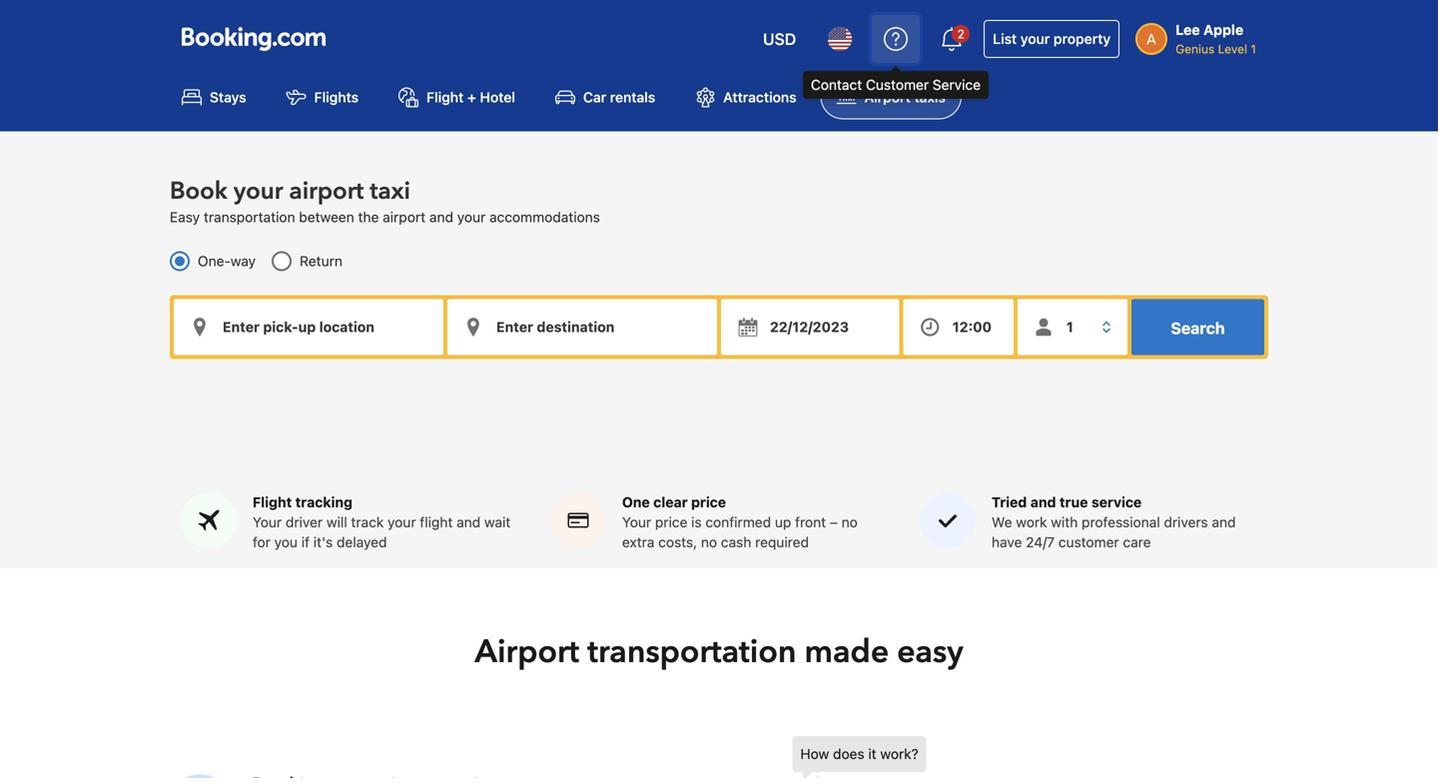 Task type: vqa. For each thing, say whether or not it's contained in the screenshot.
0.6 on the right bottom
no



Task type: describe. For each thing, give the bounding box(es) containing it.
–
[[830, 514, 838, 530]]

is
[[692, 514, 702, 530]]

book your airport taxi easy transportation between the airport and your accommodations
[[170, 175, 600, 225]]

up
[[775, 514, 792, 530]]

extra
[[622, 534, 655, 550]]

track
[[351, 514, 384, 530]]

easy
[[897, 630, 964, 674]]

2
[[958, 27, 965, 41]]

car rentals link
[[539, 74, 672, 119]]

0 horizontal spatial booking airport taxi image
[[165, 775, 236, 778]]

1 horizontal spatial booking airport taxi image
[[793, 736, 1212, 778]]

service
[[933, 76, 981, 93]]

confirmed
[[706, 514, 771, 530]]

will
[[327, 514, 347, 530]]

true
[[1060, 494, 1088, 510]]

driver
[[286, 514, 323, 530]]

1 vertical spatial transportation
[[588, 630, 797, 674]]

accommodations
[[490, 209, 600, 225]]

and inside book your airport taxi easy transportation between the airport and your accommodations
[[430, 209, 454, 225]]

search button
[[1132, 299, 1265, 355]]

flight tracking your driver will track your flight and wait for you if it's delayed
[[253, 494, 511, 550]]

flight + hotel
[[427, 89, 515, 105]]

0 horizontal spatial airport
[[289, 175, 364, 208]]

airport taxis
[[865, 89, 946, 105]]

costs,
[[659, 534, 698, 550]]

flights link
[[270, 74, 375, 119]]

one clear price your price is confirmed up front – no extra costs, no cash required
[[622, 494, 858, 550]]

with
[[1051, 514, 1078, 530]]

+
[[467, 89, 476, 105]]

one
[[622, 494, 650, 510]]

does
[[833, 746, 865, 762]]

stays link
[[166, 74, 262, 119]]

contact
[[811, 76, 863, 93]]

flight
[[420, 514, 453, 530]]

your inside the flight tracking your driver will track your flight and wait for you if it's delayed
[[253, 514, 282, 530]]

flight + hotel link
[[383, 74, 531, 119]]

22/12/2023
[[770, 319, 849, 335]]

required
[[756, 534, 809, 550]]

customer
[[866, 76, 929, 93]]

24/7
[[1026, 534, 1055, 550]]

taxi
[[370, 175, 411, 208]]

delayed
[[337, 534, 387, 550]]

if
[[302, 534, 310, 550]]

Enter pick-up location text field
[[174, 299, 444, 355]]

genius
[[1176, 42, 1215, 56]]

easy
[[170, 209, 200, 225]]

return
[[300, 253, 343, 269]]

list your property
[[993, 30, 1111, 47]]

attractions link
[[680, 74, 813, 119]]

2 button
[[928, 15, 976, 63]]

search
[[1171, 319, 1226, 337]]

service
[[1092, 494, 1142, 510]]

your inside one clear price your price is confirmed up front – no extra costs, no cash required
[[622, 514, 652, 530]]

flight for flight + hotel
[[427, 89, 464, 105]]

clear
[[654, 494, 688, 510]]

0 vertical spatial no
[[842, 514, 858, 530]]

level
[[1219, 42, 1248, 56]]

list your property link
[[984, 20, 1120, 58]]

wait
[[485, 514, 511, 530]]

one-
[[198, 253, 231, 269]]

airport for airport transportation made easy
[[475, 630, 580, 674]]

tried and true service we work with professional drivers and have 24/7 customer care
[[992, 494, 1236, 550]]

airport transportation made easy
[[475, 630, 964, 674]]

your right the 'book'
[[234, 175, 283, 208]]

car
[[583, 89, 607, 105]]

airport for airport taxis
[[865, 89, 911, 105]]

contact customer service
[[811, 76, 981, 93]]

book
[[170, 175, 228, 208]]

tracking
[[295, 494, 353, 510]]

tried
[[992, 494, 1027, 510]]

booking.com online hotel reservations image
[[182, 27, 326, 51]]

property
[[1054, 30, 1111, 47]]

way
[[231, 253, 256, 269]]



Task type: locate. For each thing, give the bounding box(es) containing it.
stays
[[210, 89, 246, 105]]

apple
[[1204, 21, 1244, 38]]

one-way
[[198, 253, 256, 269]]

flight inside the flight tracking your driver will track your flight and wait for you if it's delayed
[[253, 494, 292, 510]]

price down the clear
[[655, 514, 688, 530]]

airport up between
[[289, 175, 364, 208]]

have
[[992, 534, 1023, 550]]

between
[[299, 209, 354, 225]]

usd button
[[751, 15, 809, 63]]

made
[[805, 630, 889, 674]]

and inside the flight tracking your driver will track your flight and wait for you if it's delayed
[[457, 514, 481, 530]]

your down one on the bottom of page
[[622, 514, 652, 530]]

flight for flight tracking your driver will track your flight and wait for you if it's delayed
[[253, 494, 292, 510]]

attractions
[[724, 89, 797, 105]]

rentals
[[610, 89, 656, 105]]

your up for
[[253, 514, 282, 530]]

transportation inside book your airport taxi easy transportation between the airport and your accommodations
[[204, 209, 295, 225]]

flight left +
[[427, 89, 464, 105]]

1 horizontal spatial airport
[[865, 89, 911, 105]]

22/12/2023 button
[[721, 299, 900, 355]]

1 vertical spatial flight
[[253, 494, 292, 510]]

customer
[[1059, 534, 1120, 550]]

work
[[1016, 514, 1048, 530]]

airport
[[865, 89, 911, 105], [475, 630, 580, 674]]

car rentals
[[583, 89, 656, 105]]

flight
[[427, 89, 464, 105], [253, 494, 292, 510]]

1 vertical spatial airport
[[475, 630, 580, 674]]

1 vertical spatial no
[[701, 534, 717, 550]]

the
[[358, 209, 379, 225]]

1 vertical spatial price
[[655, 514, 688, 530]]

0 horizontal spatial no
[[701, 534, 717, 550]]

no
[[842, 514, 858, 530], [701, 534, 717, 550]]

1
[[1251, 42, 1257, 56]]

0 horizontal spatial flight
[[253, 494, 292, 510]]

0 horizontal spatial airport
[[475, 630, 580, 674]]

your right "track"
[[388, 514, 416, 530]]

no right –
[[842, 514, 858, 530]]

1 horizontal spatial your
[[622, 514, 652, 530]]

usd
[[763, 29, 797, 48]]

0 vertical spatial price
[[691, 494, 726, 510]]

transportation
[[204, 209, 295, 225], [588, 630, 797, 674]]

and
[[430, 209, 454, 225], [1031, 494, 1057, 510], [457, 514, 481, 530], [1212, 514, 1236, 530]]

flight inside 'flight + hotel' link
[[427, 89, 464, 105]]

1 horizontal spatial airport
[[383, 209, 426, 225]]

12:00
[[953, 319, 992, 335]]

12:00 button
[[904, 299, 1014, 355]]

list
[[993, 30, 1017, 47]]

0 vertical spatial transportation
[[204, 209, 295, 225]]

price
[[691, 494, 726, 510], [655, 514, 688, 530]]

airport down taxi
[[383, 209, 426, 225]]

1 horizontal spatial transportation
[[588, 630, 797, 674]]

professional
[[1082, 514, 1161, 530]]

your inside the flight tracking your driver will track your flight and wait for you if it's delayed
[[388, 514, 416, 530]]

flight up driver
[[253, 494, 292, 510]]

your right list
[[1021, 30, 1050, 47]]

0 horizontal spatial transportation
[[204, 209, 295, 225]]

1 horizontal spatial flight
[[427, 89, 464, 105]]

drivers
[[1164, 514, 1209, 530]]

airport taxis link
[[821, 74, 962, 119]]

1 horizontal spatial no
[[842, 514, 858, 530]]

airport
[[289, 175, 364, 208], [383, 209, 426, 225]]

0 vertical spatial flight
[[427, 89, 464, 105]]

booking airport taxi image
[[793, 736, 1212, 778], [165, 775, 236, 778]]

for
[[253, 534, 271, 550]]

1 vertical spatial airport
[[383, 209, 426, 225]]

your
[[253, 514, 282, 530], [622, 514, 652, 530]]

lee apple genius level 1
[[1176, 21, 1257, 56]]

work?
[[881, 746, 919, 762]]

price up the is
[[691, 494, 726, 510]]

2 your from the left
[[622, 514, 652, 530]]

0 horizontal spatial price
[[655, 514, 688, 530]]

care
[[1123, 534, 1152, 550]]

1 your from the left
[[253, 514, 282, 530]]

0 vertical spatial airport
[[865, 89, 911, 105]]

it's
[[314, 534, 333, 550]]

lee
[[1176, 21, 1201, 38]]

it
[[869, 746, 877, 762]]

and right the
[[430, 209, 454, 225]]

and up the work
[[1031, 494, 1057, 510]]

how does it work?
[[801, 746, 919, 762]]

flights
[[314, 89, 359, 105]]

you
[[274, 534, 298, 550]]

no down the is
[[701, 534, 717, 550]]

and right drivers
[[1212, 514, 1236, 530]]

how
[[801, 746, 830, 762]]

hotel
[[480, 89, 515, 105]]

and left "wait"
[[457, 514, 481, 530]]

0 vertical spatial airport
[[289, 175, 364, 208]]

1 horizontal spatial price
[[691, 494, 726, 510]]

your
[[1021, 30, 1050, 47], [234, 175, 283, 208], [457, 209, 486, 225], [388, 514, 416, 530]]

Enter destination text field
[[448, 299, 717, 355]]

we
[[992, 514, 1013, 530]]

cash
[[721, 534, 752, 550]]

0 horizontal spatial your
[[253, 514, 282, 530]]

taxis
[[915, 89, 946, 105]]

your left accommodations
[[457, 209, 486, 225]]

front
[[795, 514, 826, 530]]



